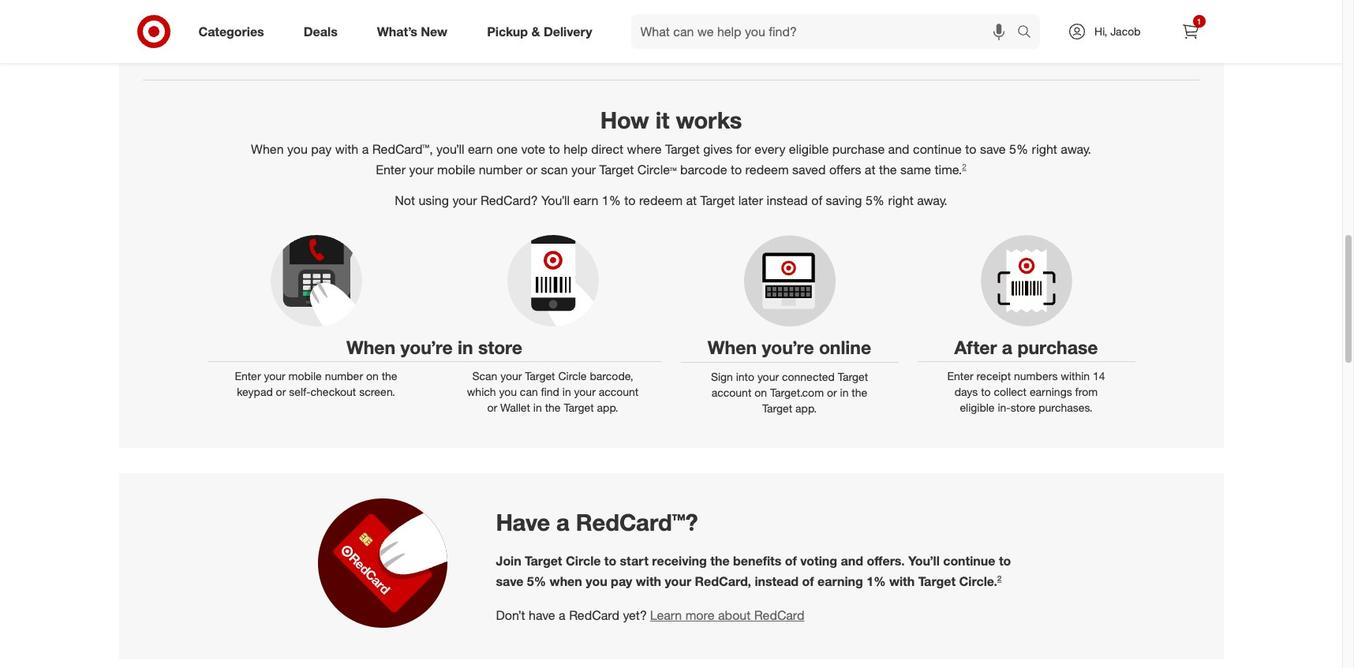 Task type: locate. For each thing, give the bounding box(es) containing it.
a right have
[[559, 608, 566, 624]]

earn down the help
[[573, 192, 598, 208]]

or down connected
[[827, 386, 837, 399]]

on
[[984, 23, 996, 37], [366, 370, 379, 383], [755, 386, 767, 399]]

0 horizontal spatial store
[[478, 336, 522, 358]]

one
[[496, 141, 518, 157]]

0 vertical spatial mobile
[[372, 23, 405, 37]]

find
[[541, 385, 559, 399]]

1 redcard from the left
[[569, 608, 619, 624]]

scan left wallet.
[[359, 39, 383, 53]]

1 horizontal spatial save
[[980, 141, 1006, 157]]

1 horizontal spatial you'll
[[908, 553, 940, 569]]

enter inside enter your mobile number or scan wallet.
[[318, 23, 344, 37]]

mobile down you'll
[[437, 162, 475, 178]]

on left search
[[984, 23, 996, 37]]

1 vertical spatial eligible
[[960, 401, 995, 415]]

2 vertical spatial on
[[755, 386, 767, 399]]

gives
[[703, 141, 733, 157]]

you'll right 'redcard?' at the left top of page
[[541, 192, 570, 208]]

2 vertical spatial number
[[325, 370, 363, 383]]

instead inside the join target circle to start receiving the benefits of voting and offers. you'll continue to save 5% when you pay with your redcard, instead of earning 1% with target circle.
[[755, 574, 799, 590]]

eligible inside enter receipt numbers within 14 days to collect earnings from eligible in-store purchases.
[[960, 401, 995, 415]]

0 vertical spatial circle
[[558, 370, 587, 383]]

with down start
[[636, 574, 661, 590]]

0 vertical spatial receipt
[[946, 23, 981, 37]]

account inside scan your target circle barcode, which you can find in your account or wallet in the target app.
[[599, 385, 639, 399]]

receipt inside enter receipt numbers within 14 days to collect earnings from eligible in-store purchases.
[[977, 370, 1011, 383]]

1% down offers.
[[867, 574, 886, 590]]

1 vertical spatial number
[[479, 162, 522, 178]]

0 horizontal spatial when
[[251, 141, 284, 157]]

of left voting
[[785, 553, 797, 569]]

0 horizontal spatial app.
[[597, 401, 618, 415]]

when you're in store
[[346, 336, 522, 358]]

pickup & delivery link
[[474, 14, 612, 49]]

1 horizontal spatial target.com
[[770, 386, 824, 399]]

1 horizontal spatial 2
[[997, 574, 1002, 583]]

a right the after
[[1002, 336, 1012, 358]]

1 horizontal spatial 5%
[[866, 192, 885, 208]]

your down receiving
[[665, 574, 691, 590]]

or
[[449, 23, 459, 37], [526, 162, 537, 178], [276, 385, 286, 399], [827, 386, 837, 399], [487, 401, 497, 415]]

at right offers
[[865, 162, 876, 178]]

purchase
[[832, 141, 885, 157], [1017, 336, 1098, 358]]

enter inside enter receipt numbers within 14 days to collect earnings from eligible in-store purchases.
[[947, 370, 973, 383]]

shop with your target.com account.
[[606, 23, 737, 53]]

delivery
[[544, 23, 592, 39]]

scan down vote
[[541, 162, 568, 178]]

1 horizontal spatial app.
[[795, 402, 817, 415]]

0 horizontal spatial save
[[496, 574, 523, 590]]

2 link for when you pay with a redcard™, you'll earn one vote to help direct where target gives for every eligible purchase and continue to save 5% right away. enter your mobile number or scan your target circle™ barcode to redeem saved offers at the same time.
[[962, 161, 967, 171]]

1 vertical spatial mobile
[[437, 162, 475, 178]]

enter for enter receipt numbers within 14 days to collect earnings from eligible in-store purchases.
[[947, 370, 973, 383]]

receipt
[[946, 23, 981, 37], [977, 370, 1011, 383]]

1 vertical spatial continue
[[943, 553, 995, 569]]

0 horizontal spatial account
[[599, 385, 639, 399]]

1 vertical spatial circle
[[566, 553, 601, 569]]

your down 'barcode,'
[[574, 385, 596, 399]]

continue inside when you pay with a redcard™, you'll earn one vote to help direct where target gives for every eligible purchase and continue to save 5% right away. enter your mobile number or scan your target circle™ barcode to redeem saved offers at the same time.
[[913, 141, 962, 157]]

account
[[599, 385, 639, 399], [712, 386, 751, 399]]

number up wallet.
[[408, 23, 446, 37]]

0 vertical spatial you
[[287, 141, 308, 157]]

target up find at bottom
[[525, 370, 555, 383]]

enter for enter your receipt on the dashboard.
[[892, 23, 919, 37]]

1% inside the join target circle to start receiving the benefits of voting and offers. you'll continue to save 5% when you pay with your redcard, instead of earning 1% with target circle.
[[867, 574, 886, 590]]

5% inside the join target circle to start receiving the benefits of voting and offers. you'll continue to save 5% when you pay with your redcard, instead of earning 1% with target circle.
[[527, 574, 546, 590]]

or down which
[[487, 401, 497, 415]]

target.com inside shop with your target.com account.
[[683, 23, 737, 37]]

redeem down "circle™" at the left top
[[639, 192, 683, 208]]

the inside enter your mobile number on the keypad or self-checkout screen.
[[382, 370, 397, 383]]

1 horizontal spatial earn
[[573, 192, 598, 208]]

1 horizontal spatial mobile
[[372, 23, 405, 37]]

scan
[[472, 370, 497, 383]]

1 vertical spatial you'll
[[908, 553, 940, 569]]

app.
[[597, 401, 618, 415], [795, 402, 817, 415]]

1 horizontal spatial eligible
[[960, 401, 995, 415]]

0 horizontal spatial right
[[888, 192, 914, 208]]

the inside the join target circle to start receiving the benefits of voting and offers. you'll continue to save 5% when you pay with your redcard, instead of earning 1% with target circle.
[[710, 553, 730, 569]]

eligible down the days
[[960, 401, 995, 415]]

1% down direct
[[602, 192, 621, 208]]

have
[[529, 608, 555, 624]]

at down barcode
[[686, 192, 697, 208]]

away. inside when you pay with a redcard™, you'll earn one vote to help direct where target gives for every eligible purchase and continue to save 5% right away. enter your mobile number or scan your target circle™ barcode to redeem saved offers at the same time.
[[1061, 141, 1091, 157]]

your inside enter your mobile number or scan wallet.
[[347, 23, 369, 37]]

1 vertical spatial instead
[[755, 574, 799, 590]]

app. inside scan your target circle barcode, which you can find in your account or wallet in the target app.
[[597, 401, 618, 415]]

receipt up dashboard.
[[946, 23, 981, 37]]

redcard left yet?
[[569, 608, 619, 624]]

the inside scan your target circle barcode, which you can find in your account or wallet in the target app.
[[545, 401, 561, 415]]

1 vertical spatial 2 link
[[997, 574, 1002, 583]]

0 horizontal spatial purchase
[[832, 141, 885, 157]]

your inside enter your mobile number on the keypad or self-checkout screen.
[[264, 370, 285, 383]]

mobile
[[372, 23, 405, 37], [437, 162, 475, 178], [288, 370, 322, 383]]

mobile up wallet.
[[372, 23, 405, 37]]

0 horizontal spatial redcard
[[569, 608, 619, 624]]

screen.
[[359, 385, 395, 399]]

5%
[[1009, 141, 1028, 157], [866, 192, 885, 208], [527, 574, 546, 590]]

mobile for the
[[288, 370, 322, 383]]

1 horizontal spatial redeem
[[745, 162, 789, 178]]

1 horizontal spatial when
[[346, 336, 395, 358]]

to inside enter receipt numbers within 14 days to collect earnings from eligible in-store purchases.
[[981, 385, 991, 399]]

eligible up the saved
[[789, 141, 829, 157]]

pay
[[311, 141, 332, 157], [611, 574, 632, 590]]

a inside when you pay with a redcard™, you'll earn one vote to help direct where target gives for every eligible purchase and continue to save 5% right away. enter your mobile number or scan your target circle™ barcode to redeem saved offers at the same time.
[[362, 141, 369, 157]]

your up the "can"
[[500, 370, 522, 383]]

you
[[287, 141, 308, 157], [499, 385, 517, 399], [586, 574, 607, 590]]

circle up find at bottom
[[558, 370, 587, 383]]

2 vertical spatial 5%
[[527, 574, 546, 590]]

and inside the join target circle to start receiving the benefits of voting and offers. you'll continue to save 5% when you pay with your redcard, instead of earning 1% with target circle.
[[841, 553, 863, 569]]

1 vertical spatial 2
[[997, 574, 1002, 583]]

works
[[676, 105, 742, 134]]

0 horizontal spatial target.com
[[683, 23, 737, 37]]

your right deals
[[347, 23, 369, 37]]

number for enter your mobile number or scan wallet.
[[408, 23, 446, 37]]

0 horizontal spatial you're
[[400, 336, 453, 358]]

where
[[627, 141, 662, 157]]

mobile inside enter your mobile number on the keypad or self-checkout screen.
[[288, 370, 322, 383]]

1 horizontal spatial at
[[865, 162, 876, 178]]

connected
[[782, 370, 835, 384]]

1 vertical spatial on
[[366, 370, 379, 383]]

1 horizontal spatial scan
[[541, 162, 568, 178]]

what's
[[377, 23, 417, 39]]

your up the keypad
[[264, 370, 285, 383]]

hi, jacob
[[1095, 24, 1141, 38]]

app. down connected
[[795, 402, 817, 415]]

scan inside enter your mobile number or scan wallet.
[[359, 39, 383, 53]]

in
[[458, 336, 473, 358], [562, 385, 571, 399], [840, 386, 849, 399], [533, 401, 542, 415]]

purchase inside when you pay with a redcard™, you'll earn one vote to help direct where target gives for every eligible purchase and continue to save 5% right away. enter your mobile number or scan your target circle™ barcode to redeem saved offers at the same time.
[[832, 141, 885, 157]]

your up dashboard.
[[922, 23, 943, 37]]

2 horizontal spatial 5%
[[1009, 141, 1028, 157]]

or down vote
[[526, 162, 537, 178]]

0 horizontal spatial redeem
[[639, 192, 683, 208]]

target down direct
[[599, 162, 634, 178]]

0 vertical spatial instead
[[767, 192, 808, 208]]

0 horizontal spatial and
[[841, 553, 863, 569]]

redcard™?
[[576, 508, 698, 537]]

2 for join target circle to start receiving the benefits of voting and offers. you'll continue to save 5% when you pay with your redcard, instead of earning 1% with target circle.
[[997, 574, 1002, 583]]

continue up circle.
[[943, 553, 995, 569]]

purchase up offers
[[832, 141, 885, 157]]

target.com up account.
[[683, 23, 737, 37]]

when inside when you pay with a redcard™, you'll earn one vote to help direct where target gives for every eligible purchase and continue to save 5% right away. enter your mobile number or scan your target circle™ barcode to redeem saved offers at the same time.
[[251, 141, 284, 157]]

which
[[467, 385, 496, 399]]

eligible
[[789, 141, 829, 157], [960, 401, 995, 415]]

continue up time.
[[913, 141, 962, 157]]

your down the help
[[571, 162, 596, 178]]

1 horizontal spatial 1%
[[867, 574, 886, 590]]

at
[[865, 162, 876, 178], [686, 192, 697, 208]]

1 horizontal spatial 2 link
[[997, 574, 1002, 583]]

1 horizontal spatial away.
[[1061, 141, 1091, 157]]

0 vertical spatial and
[[888, 141, 910, 157]]

your inside enter your receipt on the dashboard.
[[922, 23, 943, 37]]

circle™
[[637, 162, 677, 178]]

of down voting
[[802, 574, 814, 590]]

1 horizontal spatial pay
[[611, 574, 632, 590]]

1 vertical spatial save
[[496, 574, 523, 590]]

with right shop
[[635, 23, 655, 37]]

on up screen.
[[366, 370, 379, 383]]

the inside enter your receipt on the dashboard.
[[999, 23, 1015, 37]]

the
[[999, 23, 1015, 37], [879, 162, 897, 178], [382, 370, 397, 383], [852, 386, 867, 399], [545, 401, 561, 415], [710, 553, 730, 569]]

circle up "when"
[[566, 553, 601, 569]]

1 vertical spatial 1%
[[867, 574, 886, 590]]

on inside enter your receipt on the dashboard.
[[984, 23, 996, 37]]

your up account.
[[658, 23, 680, 37]]

1 horizontal spatial you
[[499, 385, 517, 399]]

how it works
[[600, 105, 742, 134]]

enter
[[318, 23, 344, 37], [892, 23, 919, 37], [376, 162, 406, 178], [235, 370, 261, 383], [947, 370, 973, 383]]

or left self-
[[276, 385, 286, 399]]

your down redcard™,
[[409, 162, 434, 178]]

2 horizontal spatial when
[[708, 336, 757, 359]]

1 vertical spatial store
[[1011, 401, 1036, 415]]

you'll right offers.
[[908, 553, 940, 569]]

categories
[[198, 23, 264, 39]]

0 vertical spatial of
[[811, 192, 822, 208]]

1%
[[602, 192, 621, 208], [867, 574, 886, 590]]

number inside enter your mobile number or scan wallet.
[[408, 23, 446, 37]]

2 horizontal spatial you
[[586, 574, 607, 590]]

with left redcard™,
[[335, 141, 358, 157]]

voting
[[800, 553, 837, 569]]

self-
[[289, 385, 311, 399]]

store up scan
[[478, 336, 522, 358]]

0 horizontal spatial 2 link
[[962, 161, 967, 171]]

0 horizontal spatial you
[[287, 141, 308, 157]]

instead down benefits in the bottom of the page
[[755, 574, 799, 590]]

yet?
[[623, 608, 647, 624]]

1 vertical spatial pay
[[611, 574, 632, 590]]

number inside when you pay with a redcard™, you'll earn one vote to help direct where target gives for every eligible purchase and continue to save 5% right away. enter your mobile number or scan your target circle™ barcode to redeem saved offers at the same time.
[[479, 162, 522, 178]]

1 horizontal spatial you're
[[762, 336, 814, 359]]

when for when you're online
[[708, 336, 757, 359]]

2 vertical spatial mobile
[[288, 370, 322, 383]]

with
[[635, 23, 655, 37], [335, 141, 358, 157], [636, 574, 661, 590], [889, 574, 915, 590]]

in down the online
[[840, 386, 849, 399]]

instead right later
[[767, 192, 808, 208]]

2 horizontal spatial mobile
[[437, 162, 475, 178]]

1 horizontal spatial account
[[712, 386, 751, 399]]

receipt inside enter your receipt on the dashboard.
[[946, 23, 981, 37]]

number up checkout
[[325, 370, 363, 383]]

mobile for scan
[[372, 23, 405, 37]]

redcard right about on the bottom right
[[754, 608, 805, 624]]

2 vertical spatial you
[[586, 574, 607, 590]]

mobile inside enter your mobile number or scan wallet.
[[372, 23, 405, 37]]

0 vertical spatial 2
[[962, 161, 967, 171]]

enter inside enter your receipt on the dashboard.
[[892, 23, 919, 37]]

0 horizontal spatial away.
[[917, 192, 948, 208]]

barcode,
[[590, 370, 633, 383]]

1 vertical spatial receipt
[[977, 370, 1011, 383]]

0 horizontal spatial 2
[[962, 161, 967, 171]]

1 horizontal spatial redcard
[[754, 608, 805, 624]]

number inside enter your mobile number on the keypad or self-checkout screen.
[[325, 370, 363, 383]]

1 vertical spatial and
[[841, 553, 863, 569]]

your inside shop with your target.com account.
[[658, 23, 680, 37]]

app. down 'barcode,'
[[597, 401, 618, 415]]

or right the new
[[449, 23, 459, 37]]

0 vertical spatial continue
[[913, 141, 962, 157]]

your
[[347, 23, 369, 37], [658, 23, 680, 37], [922, 23, 943, 37], [409, 162, 434, 178], [571, 162, 596, 178], [452, 192, 477, 208], [264, 370, 285, 383], [500, 370, 522, 383], [757, 370, 779, 384], [574, 385, 596, 399], [665, 574, 691, 590]]

1 vertical spatial away.
[[917, 192, 948, 208]]

1 vertical spatial you
[[499, 385, 517, 399]]

hi,
[[1095, 24, 1107, 38]]

target.com down connected
[[770, 386, 824, 399]]

0 horizontal spatial at
[[686, 192, 697, 208]]

purchase up within
[[1017, 336, 1098, 358]]

0 vertical spatial right
[[1032, 141, 1057, 157]]

account down 'barcode,'
[[599, 385, 639, 399]]

of left saving
[[811, 192, 822, 208]]

vote
[[521, 141, 545, 157]]

and up "earning"
[[841, 553, 863, 569]]

a left redcard™,
[[362, 141, 369, 157]]

search button
[[1010, 14, 1048, 52]]

and inside when you pay with a redcard™, you'll earn one vote to help direct where target gives for every eligible purchase and continue to save 5% right away. enter your mobile number or scan your target circle™ barcode to redeem saved offers at the same time.
[[888, 141, 910, 157]]

0 vertical spatial pay
[[311, 141, 332, 157]]

2 for when you pay with a redcard™, you'll earn one vote to help direct where target gives for every eligible purchase and continue to save 5% right away. enter your mobile number or scan your target circle™ barcode to redeem saved offers at the same time.
[[962, 161, 967, 171]]

0 vertical spatial away.
[[1061, 141, 1091, 157]]

continue
[[913, 141, 962, 157], [943, 553, 995, 569]]

store down collect at bottom right
[[1011, 401, 1036, 415]]

1 horizontal spatial on
[[755, 386, 767, 399]]

learn more about redcard link
[[650, 607, 805, 625]]

join target circle to start receiving the benefits of voting and offers. you'll continue to save 5% when you pay with your redcard, instead of earning 1% with target circle.
[[496, 553, 1011, 590]]

right inside when you pay with a redcard™, you'll earn one vote to help direct where target gives for every eligible purchase and continue to save 5% right away. enter your mobile number or scan your target circle™ barcode to redeem saved offers at the same time.
[[1032, 141, 1057, 157]]

0 vertical spatial save
[[980, 141, 1006, 157]]

in up scan
[[458, 336, 473, 358]]

receipt up collect at bottom right
[[977, 370, 1011, 383]]

0 horizontal spatial number
[[325, 370, 363, 383]]

earn left the one
[[468, 141, 493, 157]]

enter inside enter your mobile number on the keypad or self-checkout screen.
[[235, 370, 261, 383]]

enter inside when you pay with a redcard™, you'll earn one vote to help direct where target gives for every eligible purchase and continue to save 5% right away. enter your mobile number or scan your target circle™ barcode to redeem saved offers at the same time.
[[376, 162, 406, 178]]

redeem down every
[[745, 162, 789, 178]]

0 vertical spatial on
[[984, 23, 996, 37]]

0 horizontal spatial on
[[366, 370, 379, 383]]

0 horizontal spatial scan
[[359, 39, 383, 53]]

wallet
[[500, 401, 530, 415]]

on down when you're online
[[755, 386, 767, 399]]

or inside sign into your connected target account on target.com or in the target app.
[[827, 386, 837, 399]]

target up barcode
[[665, 141, 700, 157]]

benefits
[[733, 553, 781, 569]]

target.com
[[683, 23, 737, 37], [770, 386, 824, 399]]

0 vertical spatial redeem
[[745, 162, 789, 178]]

when you pay with a redcard™, you'll earn one vote to help direct where target gives for every eligible purchase and continue to save 5% right away. enter your mobile number or scan your target circle™ barcode to redeem saved offers at the same time.
[[251, 141, 1091, 178]]

mobile up self-
[[288, 370, 322, 383]]

1 horizontal spatial store
[[1011, 401, 1036, 415]]

your right into
[[757, 370, 779, 384]]

scan inside when you pay with a redcard™, you'll earn one vote to help direct where target gives for every eligible purchase and continue to save 5% right away. enter your mobile number or scan your target circle™ barcode to redeem saved offers at the same time.
[[541, 162, 568, 178]]

0 vertical spatial number
[[408, 23, 446, 37]]

redcard
[[569, 608, 619, 624], [754, 608, 805, 624]]

when
[[550, 574, 582, 590]]

0 vertical spatial 5%
[[1009, 141, 1028, 157]]

account down sign
[[712, 386, 751, 399]]

0 horizontal spatial pay
[[311, 141, 332, 157]]

and up same
[[888, 141, 910, 157]]

1 vertical spatial earn
[[573, 192, 598, 208]]

enter your mobile number or scan wallet.
[[318, 23, 459, 53]]

1 horizontal spatial right
[[1032, 141, 1057, 157]]

every
[[755, 141, 785, 157]]

on inside enter your mobile number on the keypad or self-checkout screen.
[[366, 370, 379, 383]]

jacob
[[1110, 24, 1141, 38]]

you'll
[[541, 192, 570, 208], [908, 553, 940, 569]]

number down the one
[[479, 162, 522, 178]]

0 horizontal spatial 1%
[[602, 192, 621, 208]]

1 horizontal spatial and
[[888, 141, 910, 157]]



Task type: describe. For each thing, give the bounding box(es) containing it.
search
[[1010, 25, 1048, 41]]

your inside the join target circle to start receiving the benefits of voting and offers. you'll continue to save 5% when you pay with your redcard, instead of earning 1% with target circle.
[[665, 574, 691, 590]]

with inside when you pay with a redcard™, you'll earn one vote to help direct where target gives for every eligible purchase and continue to save 5% right away. enter your mobile number or scan your target circle™ barcode to redeem saved offers at the same time.
[[335, 141, 358, 157]]

you're for online
[[762, 336, 814, 359]]

2 link for join target circle to start receiving the benefits of voting and offers. you'll continue to save 5% when you pay with your redcard, instead of earning 1% with target circle.
[[997, 574, 1002, 583]]

target down the online
[[838, 370, 868, 384]]

1 vertical spatial at
[[686, 192, 697, 208]]

target.com inside sign into your connected target account on target.com or in the target app.
[[770, 386, 824, 399]]

target down 'barcode,'
[[564, 401, 594, 415]]

time.
[[935, 162, 962, 178]]

store inside enter receipt numbers within 14 days to collect earnings from eligible in-store purchases.
[[1011, 401, 1036, 415]]

or inside when you pay with a redcard™, you'll earn one vote to help direct where target gives for every eligible purchase and continue to save 5% right away. enter your mobile number or scan your target circle™ barcode to redeem saved offers at the same time.
[[526, 162, 537, 178]]

after a purchase
[[954, 336, 1098, 358]]

when for when you're in store
[[346, 336, 395, 358]]

using
[[419, 192, 449, 208]]

target left later
[[700, 192, 735, 208]]

checkout
[[311, 385, 356, 399]]

earn inside when you pay with a redcard™, you'll earn one vote to help direct where target gives for every eligible purchase and continue to save 5% right away. enter your mobile number or scan your target circle™ barcode to redeem saved offers at the same time.
[[468, 141, 493, 157]]

learn
[[650, 608, 682, 624]]

1 vertical spatial redeem
[[639, 192, 683, 208]]

categories link
[[185, 14, 284, 49]]

enter your mobile number on the keypad or self-checkout screen.
[[235, 370, 397, 399]]

circle.
[[959, 574, 997, 590]]

5% inside when you pay with a redcard™, you'll earn one vote to help direct where target gives for every eligible purchase and continue to save 5% right away. enter your mobile number or scan your target circle™ barcode to redeem saved offers at the same time.
[[1009, 141, 1028, 157]]

14
[[1093, 370, 1105, 383]]

number for enter your mobile number on the keypad or self-checkout screen.
[[325, 370, 363, 383]]

save inside the join target circle to start receiving the benefits of voting and offers. you'll continue to save 5% when you pay with your redcard, instead of earning 1% with target circle.
[[496, 574, 523, 590]]

circle inside the join target circle to start receiving the benefits of voting and offers. you'll continue to save 5% when you pay with your redcard, instead of earning 1% with target circle.
[[566, 553, 601, 569]]

2 redcard from the left
[[754, 608, 805, 624]]

barcode
[[680, 162, 727, 178]]

with down offers.
[[889, 574, 915, 590]]

pickup
[[487, 23, 528, 39]]

1 vertical spatial of
[[785, 553, 797, 569]]

target up "when"
[[525, 553, 562, 569]]

into
[[736, 370, 754, 384]]

when you're online
[[708, 336, 871, 359]]

redeem inside when you pay with a redcard™, you'll earn one vote to help direct where target gives for every eligible purchase and continue to save 5% right away. enter your mobile number or scan your target circle™ barcode to redeem saved offers at the same time.
[[745, 162, 789, 178]]

redcard,
[[695, 574, 751, 590]]

for
[[736, 141, 751, 157]]

redcard™,
[[372, 141, 433, 157]]

1 vertical spatial 5%
[[866, 192, 885, 208]]

earning
[[818, 574, 863, 590]]

new
[[421, 23, 448, 39]]

0 vertical spatial you'll
[[541, 192, 570, 208]]

you inside scan your target circle barcode, which you can find in your account or wallet in the target app.
[[499, 385, 517, 399]]

with inside shop with your target.com account.
[[635, 23, 655, 37]]

numbers
[[1014, 370, 1058, 383]]

or inside scan your target circle barcode, which you can find in your account or wallet in the target app.
[[487, 401, 497, 415]]

pay inside when you pay with a redcard™, you'll earn one vote to help direct where target gives for every eligible purchase and continue to save 5% right away. enter your mobile number or scan your target circle™ barcode to redeem saved offers at the same time.
[[311, 141, 332, 157]]

saving
[[826, 192, 862, 208]]

enter for enter your mobile number on the keypad or self-checkout screen.
[[235, 370, 261, 383]]

it
[[656, 105, 670, 134]]

you inside when you pay with a redcard™, you'll earn one vote to help direct where target gives for every eligible purchase and continue to save 5% right away. enter your mobile number or scan your target circle™ barcode to redeem saved offers at the same time.
[[287, 141, 308, 157]]

days
[[955, 385, 978, 399]]

in down the "can"
[[533, 401, 542, 415]]

your right the using
[[452, 192, 477, 208]]

in right find at bottom
[[562, 385, 571, 399]]

scan your target circle barcode, which you can find in your account or wallet in the target app.
[[467, 370, 639, 415]]

keypad
[[237, 385, 273, 399]]

have a redcard™?
[[496, 508, 698, 537]]

after
[[954, 336, 997, 358]]

have
[[496, 508, 550, 537]]

when for when you pay with a redcard™, you'll earn one vote to help direct where target gives for every eligible purchase and continue to save 5% right away. enter your mobile number or scan your target circle™ barcode to redeem saved offers at the same time.
[[251, 141, 284, 157]]

sign into your connected target account on target.com or in the target app.
[[711, 370, 868, 415]]

more
[[685, 608, 715, 624]]

offers
[[829, 162, 861, 178]]

enter your receipt on the dashboard.
[[892, 23, 1015, 53]]

start
[[620, 553, 649, 569]]

or inside enter your mobile number or scan wallet.
[[449, 23, 459, 37]]

same
[[900, 162, 931, 178]]

collect
[[994, 385, 1027, 399]]

account inside sign into your connected target account on target.com or in the target app.
[[712, 386, 751, 399]]

you'll inside the join target circle to start receiving the benefits of voting and offers. you'll continue to save 5% when you pay with your redcard, instead of earning 1% with target circle.
[[908, 553, 940, 569]]

pickup & delivery
[[487, 23, 592, 39]]

deals
[[304, 23, 338, 39]]

at inside when you pay with a redcard™, you'll earn one vote to help direct where target gives for every eligible purchase and continue to save 5% right away. enter your mobile number or scan your target circle™ barcode to redeem saved offers at the same time.
[[865, 162, 876, 178]]

mobile inside when you pay with a redcard™, you'll earn one vote to help direct where target gives for every eligible purchase and continue to save 5% right away. enter your mobile number or scan your target circle™ barcode to redeem saved offers at the same time.
[[437, 162, 475, 178]]

circle inside scan your target circle barcode, which you can find in your account or wallet in the target app.
[[558, 370, 587, 383]]

don't
[[496, 608, 525, 624]]

target left circle.
[[918, 574, 956, 590]]

redcard?
[[481, 192, 538, 208]]

about
[[718, 608, 751, 624]]

in inside sign into your connected target account on target.com or in the target app.
[[840, 386, 849, 399]]

enter for enter your mobile number or scan wallet.
[[318, 23, 344, 37]]

enter receipt numbers within 14 days to collect earnings from eligible in-store purchases.
[[947, 370, 1105, 415]]

2 vertical spatial of
[[802, 574, 814, 590]]

or inside enter your mobile number on the keypad or self-checkout screen.
[[276, 385, 286, 399]]

continue inside the join target circle to start receiving the benefits of voting and offers. you'll continue to save 5% when you pay with your redcard, instead of earning 1% with target circle.
[[943, 553, 995, 569]]

app. inside sign into your connected target account on target.com or in the target app.
[[795, 402, 817, 415]]

online
[[819, 336, 871, 359]]

purchases.
[[1039, 401, 1093, 415]]

deals link
[[290, 14, 357, 49]]

join
[[496, 553, 521, 569]]

earnings
[[1030, 385, 1072, 399]]

a right 'have'
[[556, 508, 570, 537]]

your inside sign into your connected target account on target.com or in the target app.
[[757, 370, 779, 384]]

save inside when you pay with a redcard™, you'll earn one vote to help direct where target gives for every eligible purchase and continue to save 5% right away. enter your mobile number or scan your target circle™ barcode to redeem saved offers at the same time.
[[980, 141, 1006, 157]]

&
[[531, 23, 540, 39]]

account.
[[650, 39, 692, 53]]

direct
[[591, 141, 624, 157]]

you inside the join target circle to start receiving the benefits of voting and offers. you'll continue to save 5% when you pay with your redcard, instead of earning 1% with target circle.
[[586, 574, 607, 590]]

the inside sign into your connected target account on target.com or in the target app.
[[852, 386, 867, 399]]

not
[[395, 192, 415, 208]]

1
[[1197, 17, 1201, 26]]

what's new link
[[364, 14, 467, 49]]

what's new
[[377, 23, 448, 39]]

1 vertical spatial right
[[888, 192, 914, 208]]

you'll
[[436, 141, 464, 157]]

pay inside the join target circle to start receiving the benefits of voting and offers. you'll continue to save 5% when you pay with your redcard, instead of earning 1% with target circle.
[[611, 574, 632, 590]]

sign
[[711, 370, 733, 384]]

can
[[520, 385, 538, 399]]

wallet.
[[386, 39, 418, 53]]

1 link
[[1173, 14, 1208, 49]]

help
[[564, 141, 588, 157]]

the inside when you pay with a redcard™, you'll earn one vote to help direct where target gives for every eligible purchase and continue to save 5% right away. enter your mobile number or scan your target circle™ barcode to redeem saved offers at the same time.
[[879, 162, 897, 178]]

on inside sign into your connected target account on target.com or in the target app.
[[755, 386, 767, 399]]

later
[[738, 192, 763, 208]]

0 vertical spatial store
[[478, 336, 522, 358]]

offers.
[[867, 553, 905, 569]]

dashboard.
[[926, 39, 981, 53]]

don't have a redcard yet? learn more about redcard
[[496, 608, 805, 624]]

target down connected
[[762, 402, 792, 415]]

What can we help you find? suggestions appear below search field
[[631, 14, 1021, 49]]

from
[[1075, 385, 1098, 399]]

shop
[[606, 23, 632, 37]]

how
[[600, 105, 649, 134]]

within
[[1061, 370, 1090, 383]]

eligible inside when you pay with a redcard™, you'll earn one vote to help direct where target gives for every eligible purchase and continue to save 5% right away. enter your mobile number or scan your target circle™ barcode to redeem saved offers at the same time.
[[789, 141, 829, 157]]

in-
[[998, 401, 1011, 415]]

you're for in
[[400, 336, 453, 358]]

receiving
[[652, 553, 707, 569]]

1 horizontal spatial purchase
[[1017, 336, 1098, 358]]

saved
[[792, 162, 826, 178]]



Task type: vqa. For each thing, say whether or not it's contained in the screenshot.
Have A Redcard™?
yes



